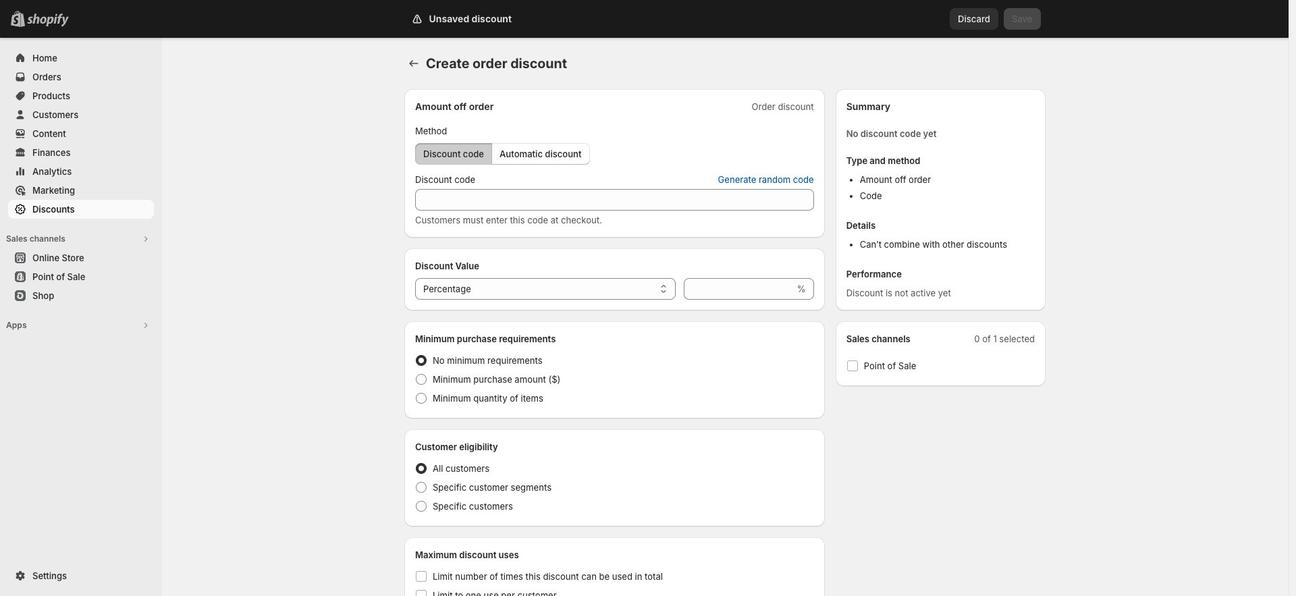 Task type: describe. For each thing, give the bounding box(es) containing it.
shopify image
[[27, 14, 69, 27]]



Task type: locate. For each thing, give the bounding box(es) containing it.
None text field
[[684, 278, 795, 300]]

None text field
[[415, 189, 814, 211]]



Task type: vqa. For each thing, say whether or not it's contained in the screenshot.
• on the left top
no



